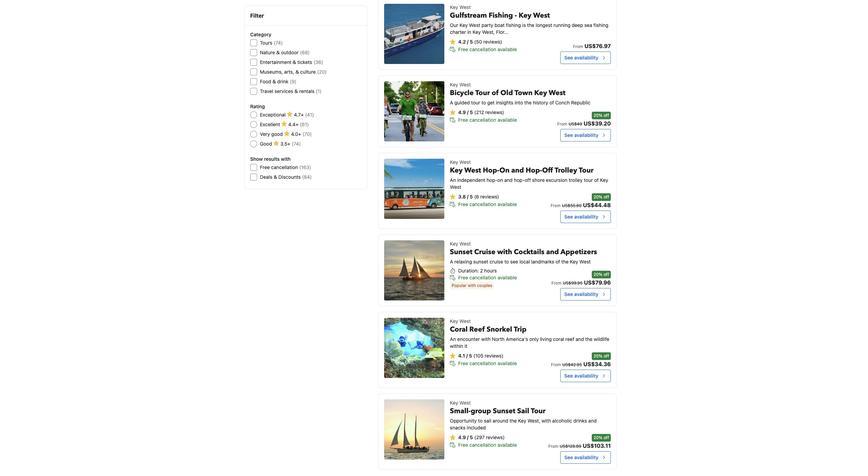 Task type: describe. For each thing, give the bounding box(es) containing it.
free cancellation available for cruise
[[458, 275, 517, 281]]

5 for gulfstream
[[470, 39, 473, 45]]

west, inside key west small-group sunset sail tour opportunity to sail around the key west, with alcoholic drinks and snacks included
[[528, 418, 541, 424]]

us$76.97
[[585, 43, 611, 49]]

old
[[501, 88, 513, 98]]

museums, arts, & culture (20)
[[260, 69, 327, 75]]

key west hop-on and hop-off trolley tour image
[[384, 159, 445, 219]]

(105
[[474, 353, 484, 359]]

sail
[[484, 418, 492, 424]]

nature
[[260, 50, 275, 55]]

5 for bicycle
[[470, 110, 473, 115]]

available for with
[[498, 275, 517, 281]]

20% off from us$49 us$39.20
[[558, 113, 611, 127]]

show results with
[[250, 156, 291, 162]]

reviews) for west
[[481, 194, 499, 200]]

20% for bicycle tour of old town key west
[[594, 113, 603, 118]]

4.2 / 5 (50 reviews)
[[458, 39, 502, 45]]

(70)
[[303, 131, 312, 137]]

4.2
[[458, 39, 466, 45]]

the inside key west small-group sunset sail tour opportunity to sail around the key west, with alcoholic drinks and snacks included
[[510, 418, 517, 424]]

free for key
[[458, 202, 468, 208]]

small-
[[450, 407, 471, 416]]

availability for gulfstream fishing - key west
[[575, 55, 599, 61]]

(6
[[474, 194, 479, 200]]

available for snorkel
[[498, 361, 517, 367]]

history
[[533, 100, 548, 106]]

the inside key west gulfstream fishing - key west our key west party boat fishing is the longest running deep sea fishing charter in key west, flor...
[[527, 22, 535, 28]]

free cancellation available for group
[[458, 443, 517, 449]]

4.9 / 5 (212 reviews)
[[458, 110, 504, 115]]

coral reef snorkel trip image
[[384, 318, 445, 379]]

food & drink (9)
[[260, 79, 297, 84]]

local
[[520, 259, 530, 265]]

flor...
[[496, 29, 509, 35]]

west inside key west coral reef snorkel trip an encounter with north america's only living coral reef and the wildlife within it
[[460, 319, 471, 325]]

and inside key west small-group sunset sail tour opportunity to sail around the key west, with alcoholic drinks and snacks included
[[589, 418, 597, 424]]

excursion
[[546, 177, 568, 183]]

from for sunset cruise with cocktails and appetizers
[[552, 281, 562, 286]]

see availability for gulfstream fishing - key west
[[565, 55, 599, 61]]

available for hop-
[[498, 202, 517, 208]]

duration:
[[458, 268, 479, 274]]

the inside key west sunset cruise with cocktails and appetizers a relaxing sunset cruise to see local landmarks of the key west
[[562, 259, 569, 265]]

exceptional
[[260, 112, 286, 118]]

very
[[260, 131, 270, 137]]

food
[[260, 79, 271, 84]]

20% for coral reef snorkel trip
[[594, 354, 603, 359]]

group
[[471, 407, 491, 416]]

from us$76.97
[[573, 43, 611, 49]]

arts,
[[284, 69, 294, 75]]

travel
[[260, 88, 273, 94]]

encounter
[[457, 337, 480, 343]]

charter
[[450, 29, 466, 35]]

landmarks
[[532, 259, 555, 265]]

and right the on
[[505, 177, 513, 183]]

of up get
[[492, 88, 499, 98]]

of inside key west key west hop-on and hop-off trolley tour an independent hop-on and hop-off shore excursion trolley tour of key west
[[595, 177, 599, 183]]

wildlife
[[594, 337, 610, 343]]

/ for gulfstream
[[467, 39, 469, 45]]

availability for bicycle tour of old town key west
[[575, 132, 599, 138]]

see for bicycle tour of old town key west
[[565, 132, 573, 138]]

tickets
[[298, 59, 312, 65]]

free cancellation (163)
[[260, 164, 311, 170]]

& for outdoor
[[276, 50, 280, 55]]

west inside key west small-group sunset sail tour opportunity to sail around the key west, with alcoholic drinks and snacks included
[[460, 400, 471, 406]]

see availability for sunset cruise with cocktails and appetizers
[[565, 292, 599, 298]]

tour inside key west key west hop-on and hop-off trolley tour an independent hop-on and hop-off shore excursion trolley tour of key west
[[579, 166, 594, 175]]

cruise
[[475, 248, 496, 257]]

gulfstream fishing - key west image
[[384, 4, 445, 64]]

4.7+ (41)
[[294, 112, 314, 118]]

free for sunset
[[458, 275, 468, 281]]

coral
[[450, 325, 468, 335]]

-
[[515, 11, 517, 20]]

us$99.95
[[563, 281, 583, 286]]

a inside the key west bicycle tour of old town key west a guided tour to get insights into the history of conch republic
[[450, 100, 453, 106]]

off inside key west key west hop-on and hop-off trolley tour an independent hop-on and hop-off shore excursion trolley tour of key west
[[525, 177, 531, 183]]

museums,
[[260, 69, 283, 75]]

cancellation for coral
[[470, 361, 497, 367]]

town
[[515, 88, 533, 98]]

into
[[515, 100, 523, 106]]

cancellation up deals & discounts (84)
[[271, 164, 298, 170]]

the inside the key west bicycle tour of old town key west a guided tour to get insights into the history of conch republic
[[525, 100, 532, 106]]

snacks
[[450, 425, 466, 431]]

to for of
[[482, 100, 486, 106]]

tour inside the key west bicycle tour of old town key west a guided tour to get insights into the history of conch republic
[[471, 100, 480, 106]]

tours
[[260, 40, 272, 46]]

around
[[493, 418, 509, 424]]

see for key west hop-on and hop-off trolley tour
[[565, 214, 573, 220]]

see availability for small-group sunset sail tour
[[565, 455, 599, 461]]

availability for coral reef snorkel trip
[[575, 373, 599, 379]]

with inside key west coral reef snorkel trip an encounter with north america's only living coral reef and the wildlife within it
[[482, 337, 491, 343]]

gulfstream
[[450, 11, 487, 20]]

boat
[[495, 22, 505, 28]]

trolley
[[555, 166, 578, 175]]

cancellation for key
[[470, 202, 497, 208]]

20% off from us$42.95 us$34.36
[[551, 354, 611, 368]]

us$44.48
[[583, 202, 611, 209]]

with right popular
[[468, 283, 476, 289]]

and inside key west sunset cruise with cocktails and appetizers a relaxing sunset cruise to see local landmarks of the key west
[[546, 248, 559, 257]]

4.9 / 5 (297 reviews)
[[458, 435, 505, 441]]

& down (9)
[[295, 88, 298, 94]]

an inside key west coral reef snorkel trip an encounter with north america's only living coral reef and the wildlife within it
[[450, 337, 456, 343]]

see for small-group sunset sail tour
[[565, 455, 573, 461]]

4.9 for small-
[[458, 435, 466, 441]]

3.8
[[458, 194, 466, 200]]

deals & discounts (84)
[[260, 174, 312, 180]]

and right on on the top of page
[[512, 166, 524, 175]]

(74) for tours (74)
[[274, 40, 283, 46]]

entertainment
[[260, 59, 292, 65]]

/ for key
[[467, 194, 469, 200]]

4.1
[[458, 353, 465, 359]]

good
[[271, 131, 283, 137]]

reviews) for tour
[[486, 110, 504, 115]]

excellent
[[260, 122, 280, 127]]

tour inside key west key west hop-on and hop-off trolley tour an independent hop-on and hop-off shore excursion trolley tour of key west
[[584, 177, 593, 183]]

good
[[260, 141, 272, 147]]

small-group sunset sail tour image
[[384, 400, 445, 460]]

only
[[530, 337, 539, 343]]

cancellation for small-
[[470, 443, 497, 449]]

alcoholic
[[553, 418, 572, 424]]

free up deals
[[260, 164, 270, 170]]

us$49
[[569, 122, 583, 127]]

/ for bicycle
[[467, 110, 469, 115]]

sunset cruise with cocktails and appetizers image
[[384, 241, 445, 301]]

off for small-group sunset sail tour
[[604, 436, 609, 441]]

4.1 / 5 (105 reviews)
[[458, 353, 504, 359]]

available for of
[[498, 117, 517, 123]]

show
[[250, 156, 263, 162]]

(68)
[[300, 50, 310, 55]]

sunset inside key west sunset cruise with cocktails and appetizers a relaxing sunset cruise to see local landmarks of the key west
[[450, 248, 473, 257]]

running
[[554, 22, 571, 28]]

longest
[[536, 22, 553, 28]]

(9)
[[290, 79, 297, 84]]

rentals
[[299, 88, 315, 94]]

from for small-group sunset sail tour
[[549, 444, 559, 450]]

key west coral reef snorkel trip an encounter with north america's only living coral reef and the wildlife within it
[[450, 319, 610, 350]]

see availability for coral reef snorkel trip
[[565, 373, 599, 379]]

an inside key west key west hop-on and hop-off trolley tour an independent hop-on and hop-off shore excursion trolley tour of key west
[[450, 177, 456, 183]]

our
[[450, 22, 458, 28]]

shore
[[532, 177, 545, 183]]

duration: 2 hours
[[458, 268, 497, 274]]

snorkel
[[487, 325, 513, 335]]

us$128.89
[[560, 444, 582, 450]]

tour inside the key west bicycle tour of old town key west a guided tour to get insights into the history of conch republic
[[475, 88, 490, 98]]

deals
[[260, 174, 273, 180]]



Task type: locate. For each thing, give the bounding box(es) containing it.
1 horizontal spatial fishing
[[594, 22, 609, 28]]

5 available from the top
[[498, 361, 517, 367]]

available down the on
[[498, 202, 517, 208]]

4.9 down guided
[[458, 110, 466, 115]]

off for bicycle tour of old town key west
[[604, 113, 609, 118]]

4 availability from the top
[[575, 292, 599, 298]]

see availability down us$55.60
[[565, 214, 599, 220]]

availability down us$103.11
[[575, 455, 599, 461]]

hop- right the on
[[514, 177, 525, 183]]

see for sunset cruise with cocktails and appetizers
[[565, 292, 573, 298]]

/ right "4.2"
[[467, 39, 469, 45]]

free down the snacks
[[458, 443, 468, 449]]

5 left (50
[[470, 39, 473, 45]]

reviews) right (105
[[485, 353, 504, 359]]

/ right 4.1
[[467, 353, 468, 359]]

party
[[482, 22, 494, 28]]

of right landmarks
[[556, 259, 560, 265]]

key west key west hop-on and hop-off trolley tour an independent hop-on and hop-off shore excursion trolley tour of key west
[[450, 159, 609, 190]]

/ for small-
[[467, 435, 469, 441]]

from inside 20% off from us$99.95 us$79.96
[[552, 281, 562, 286]]

(163)
[[299, 164, 311, 170]]

4.9 for bicycle
[[458, 110, 466, 115]]

2 a from the top
[[450, 259, 453, 265]]

tour
[[471, 100, 480, 106], [584, 177, 593, 183]]

free for gulfstream
[[458, 47, 468, 52]]

& up museums, arts, & culture (20)
[[293, 59, 296, 65]]

1 horizontal spatial tour
[[531, 407, 546, 416]]

cancellation for gulfstream
[[470, 47, 497, 52]]

5 availability from the top
[[575, 373, 599, 379]]

drinks
[[574, 418, 587, 424]]

/ for coral
[[467, 353, 468, 359]]

from inside from us$76.97
[[573, 44, 583, 49]]

see down us$42.95
[[565, 373, 573, 379]]

discounts
[[279, 174, 301, 180]]

0 horizontal spatial west,
[[482, 29, 495, 35]]

free cancellation available for fishing
[[458, 47, 517, 52]]

1 available from the top
[[498, 47, 517, 52]]

availability for sunset cruise with cocktails and appetizers
[[575, 292, 599, 298]]

0 horizontal spatial hop-
[[487, 177, 498, 183]]

availability for small-group sunset sail tour
[[575, 455, 599, 461]]

1 vertical spatial tour
[[584, 177, 593, 183]]

west, down 'party'
[[482, 29, 495, 35]]

from for key west hop-on and hop-off trolley tour
[[551, 203, 561, 209]]

free down "4.2"
[[458, 47, 468, 52]]

4 see availability from the top
[[565, 292, 599, 298]]

deep
[[572, 22, 583, 28]]

see down running
[[565, 55, 573, 61]]

to inside key west small-group sunset sail tour opportunity to sail around the key west, with alcoholic drinks and snacks included
[[478, 418, 483, 424]]

(74) for 3.5+ (74)
[[292, 141, 301, 147]]

off up us$44.48
[[604, 195, 609, 200]]

free cancellation available for reef
[[458, 361, 517, 367]]

1 20% from the top
[[594, 113, 603, 118]]

4 see from the top
[[565, 292, 573, 298]]

4.4+ (61)
[[289, 122, 309, 127]]

2 availability from the top
[[575, 132, 599, 138]]

20% up us$34.36 on the right of the page
[[594, 354, 603, 359]]

4.0+ (70)
[[291, 131, 312, 137]]

5 see availability from the top
[[565, 373, 599, 379]]

3 see from the top
[[565, 214, 573, 220]]

0 horizontal spatial (74)
[[274, 40, 283, 46]]

0 horizontal spatial tour
[[471, 100, 480, 106]]

1 horizontal spatial tour
[[584, 177, 593, 183]]

/ left (297
[[467, 435, 469, 441]]

availability down from us$76.97 on the right of page
[[575, 55, 599, 61]]

0 vertical spatial 4.9
[[458, 110, 466, 115]]

from left us$128.89
[[549, 444, 559, 450]]

the right around
[[510, 418, 517, 424]]

20% for small-group sunset sail tour
[[594, 436, 603, 441]]

3.5+
[[280, 141, 290, 147]]

3 see availability from the top
[[565, 214, 599, 220]]

see down us$49
[[565, 132, 573, 138]]

tour right sail
[[531, 407, 546, 416]]

reef
[[566, 337, 575, 343]]

hop- up the on
[[483, 166, 500, 175]]

services
[[275, 88, 293, 94]]

included
[[467, 425, 486, 431]]

with left north
[[482, 337, 491, 343]]

5 for small-
[[470, 435, 473, 441]]

and right reef
[[576, 337, 584, 343]]

us$39.20
[[584, 121, 611, 127]]

2 horizontal spatial tour
[[579, 166, 594, 175]]

from for bicycle tour of old town key west
[[558, 122, 568, 127]]

4 available from the top
[[498, 275, 517, 281]]

see down us$55.60
[[565, 214, 573, 220]]

5
[[470, 39, 473, 45], [470, 110, 473, 115], [470, 194, 473, 200], [469, 353, 472, 359], [470, 435, 473, 441]]

off
[[542, 166, 553, 175]]

reviews) down get
[[486, 110, 504, 115]]

to inside the key west bicycle tour of old town key west a guided tour to get insights into the history of conch republic
[[482, 100, 486, 106]]

free for bicycle
[[458, 117, 468, 123]]

off left shore
[[525, 177, 531, 183]]

& for discounts
[[274, 174, 277, 180]]

1 hop- from the left
[[487, 177, 498, 183]]

reviews) right (297
[[486, 435, 505, 441]]

0 vertical spatial tour
[[475, 88, 490, 98]]

opportunity
[[450, 418, 477, 424]]

tour up get
[[475, 88, 490, 98]]

available for sunset
[[498, 443, 517, 449]]

off up us$34.36 on the right of the page
[[604, 354, 609, 359]]

cruise
[[490, 259, 503, 265]]

of inside key west sunset cruise with cocktails and appetizers a relaxing sunset cruise to see local landmarks of the key west
[[556, 259, 560, 265]]

& up entertainment
[[276, 50, 280, 55]]

4.9 down the snacks
[[458, 435, 466, 441]]

it
[[465, 344, 468, 350]]

free for small-
[[458, 443, 468, 449]]

6 available from the top
[[498, 443, 517, 449]]

(74) down 4.0+
[[292, 141, 301, 147]]

see availability down us$42.95
[[565, 373, 599, 379]]

hop- right independent
[[487, 177, 498, 183]]

0 vertical spatial tour
[[471, 100, 480, 106]]

see availability for bicycle tour of old town key west
[[565, 132, 599, 138]]

from inside 20% off from us$42.95 us$34.36
[[551, 363, 561, 368]]

free down 3.8
[[458, 202, 468, 208]]

free cancellation available for west
[[458, 202, 517, 208]]

free cancellation available down 4.9 / 5 (212 reviews)
[[458, 117, 517, 123]]

cancellation
[[470, 47, 497, 52], [470, 117, 497, 123], [271, 164, 298, 170], [470, 202, 497, 208], [470, 275, 497, 281], [470, 361, 497, 367], [470, 443, 497, 449]]

reviews) right (6
[[481, 194, 499, 200]]

1 horizontal spatial sunset
[[493, 407, 516, 416]]

off inside 20% off from us$128.89 us$103.11
[[604, 436, 609, 441]]

available down flor...
[[498, 47, 517, 52]]

cancellation down 4.9 / 5 (297 reviews)
[[470, 443, 497, 449]]

hop-
[[487, 177, 498, 183], [514, 177, 525, 183]]

republic
[[571, 100, 591, 106]]

from left us$49
[[558, 122, 568, 127]]

with inside key west sunset cruise with cocktails and appetizers a relaxing sunset cruise to see local landmarks of the key west
[[497, 248, 512, 257]]

sunset inside key west small-group sunset sail tour opportunity to sail around the key west, with alcoholic drinks and snacks included
[[493, 407, 516, 416]]

see for coral reef snorkel trip
[[565, 373, 573, 379]]

within
[[450, 344, 463, 350]]

north
[[492, 337, 505, 343]]

20% off from us$55.60 us$44.48
[[551, 195, 611, 209]]

to left get
[[482, 100, 486, 106]]

20% up us$103.11
[[594, 436, 603, 441]]

trolley
[[569, 177, 583, 183]]

guided
[[455, 100, 470, 106]]

6 availability from the top
[[575, 455, 599, 461]]

reviews) for fishing
[[484, 39, 502, 45]]

0 horizontal spatial sunset
[[450, 248, 473, 257]]

nature & outdoor (68)
[[260, 50, 310, 55]]

off
[[604, 113, 609, 118], [525, 177, 531, 183], [604, 195, 609, 200], [604, 272, 609, 277], [604, 354, 609, 359], [604, 436, 609, 441]]

6 see availability from the top
[[565, 455, 599, 461]]

0 vertical spatial sunset
[[450, 248, 473, 257]]

2 hop- from the left
[[526, 166, 542, 175]]

see availability for key west hop-on and hop-off trolley tour
[[565, 214, 599, 220]]

2 fishing from the left
[[594, 22, 609, 28]]

an
[[450, 177, 456, 183], [450, 337, 456, 343]]

0 vertical spatial a
[[450, 100, 453, 106]]

see availability
[[565, 55, 599, 61], [565, 132, 599, 138], [565, 214, 599, 220], [565, 292, 599, 298], [565, 373, 599, 379], [565, 455, 599, 461]]

off for coral reef snorkel trip
[[604, 354, 609, 359]]

west, inside key west gulfstream fishing - key west our key west party boat fishing is the longest running deep sea fishing charter in key west, flor...
[[482, 29, 495, 35]]

1 vertical spatial tour
[[579, 166, 594, 175]]

(84)
[[302, 174, 312, 180]]

2 hop- from the left
[[514, 177, 525, 183]]

(1)
[[316, 88, 322, 94]]

(20)
[[317, 69, 327, 75]]

1 4.9 from the top
[[458, 110, 466, 115]]

3 availability from the top
[[575, 214, 599, 220]]

2 vertical spatial to
[[478, 418, 483, 424]]

5 for key
[[470, 194, 473, 200]]

0 horizontal spatial tour
[[475, 88, 490, 98]]

tour inside key west small-group sunset sail tour opportunity to sail around the key west, with alcoholic drinks and snacks included
[[531, 407, 546, 416]]

1 fishing from the left
[[506, 22, 521, 28]]

cancellation down 4.2 / 5 (50 reviews)
[[470, 47, 497, 52]]

off inside 20% off from us$99.95 us$79.96
[[604, 272, 609, 277]]

with up free cancellation (163)
[[281, 156, 291, 162]]

fishing
[[506, 22, 521, 28], [594, 22, 609, 28]]

a left guided
[[450, 100, 453, 106]]

4.7+
[[294, 112, 304, 118]]

availability for key west hop-on and hop-off trolley tour
[[575, 214, 599, 220]]

key west gulfstream fishing - key west our key west party boat fishing is the longest running deep sea fishing charter in key west, flor...
[[450, 4, 609, 35]]

20% for sunset cruise with cocktails and appetizers
[[594, 272, 603, 277]]

2 see from the top
[[565, 132, 573, 138]]

key west sunset cruise with cocktails and appetizers a relaxing sunset cruise to see local landmarks of the key west
[[450, 241, 597, 265]]

20% inside 20% off from us$99.95 us$79.96
[[594, 272, 603, 277]]

free down 4.1
[[458, 361, 468, 367]]

3 free cancellation available from the top
[[458, 202, 517, 208]]

cocktails
[[514, 248, 545, 257]]

(212
[[475, 110, 484, 115]]

key west small-group sunset sail tour opportunity to sail around the key west, with alcoholic drinks and snacks included
[[450, 400, 597, 431]]

1 horizontal spatial hop-
[[526, 166, 542, 175]]

1 free cancellation available from the top
[[458, 47, 517, 52]]

bicycle tour of old town key west image
[[384, 81, 445, 142]]

3 20% from the top
[[594, 272, 603, 277]]

(74)
[[274, 40, 283, 46], [292, 141, 301, 147]]

3.8 / 5 (6 reviews)
[[458, 194, 499, 200]]

availability
[[575, 55, 599, 61], [575, 132, 599, 138], [575, 214, 599, 220], [575, 292, 599, 298], [575, 373, 599, 379], [575, 455, 599, 461]]

6 see from the top
[[565, 455, 573, 461]]

sunset
[[450, 248, 473, 257], [493, 407, 516, 416]]

(74) up nature & outdoor (68)
[[274, 40, 283, 46]]

off up us$79.96
[[604, 272, 609, 277]]

sunset up around
[[493, 407, 516, 416]]

cancellation for bicycle
[[470, 117, 497, 123]]

of right the trolley
[[595, 177, 599, 183]]

to for with
[[505, 259, 509, 265]]

5 see from the top
[[565, 373, 573, 379]]

off for key west hop-on and hop-off trolley tour
[[604, 195, 609, 200]]

and right the drinks
[[589, 418, 597, 424]]

from left us$76.97
[[573, 44, 583, 49]]

see down us$128.89
[[565, 455, 573, 461]]

to left see at the right
[[505, 259, 509, 265]]

/ down guided
[[467, 110, 469, 115]]

coral
[[553, 337, 564, 343]]

very good
[[260, 131, 283, 137]]

us$79.96
[[584, 280, 611, 286]]

1 vertical spatial a
[[450, 259, 453, 265]]

1 vertical spatial (74)
[[292, 141, 301, 147]]

a
[[450, 100, 453, 106], [450, 259, 453, 265]]

off inside 20% off from us$49 us$39.20
[[604, 113, 609, 118]]

from inside 20% off from us$49 us$39.20
[[558, 122, 568, 127]]

free cancellation available down 3.8 / 5 (6 reviews)
[[458, 202, 517, 208]]

20% up us$79.96
[[594, 272, 603, 277]]

see availability down us$99.95
[[565, 292, 599, 298]]

free cancellation available for tour
[[458, 117, 517, 123]]

1 an from the top
[[450, 177, 456, 183]]

1 vertical spatial 4.9
[[458, 435, 466, 441]]

free
[[458, 47, 468, 52], [458, 117, 468, 123], [260, 164, 270, 170], [458, 202, 468, 208], [458, 275, 468, 281], [458, 361, 468, 367], [458, 443, 468, 449]]

outdoor
[[281, 50, 299, 55]]

5 left (212
[[470, 110, 473, 115]]

4.4+
[[289, 122, 299, 127]]

off up us$39.20
[[604, 113, 609, 118]]

1 see from the top
[[565, 55, 573, 61]]

(36)
[[314, 59, 323, 65]]

tour right the trolley
[[584, 177, 593, 183]]

appetizers
[[561, 248, 597, 257]]

available down insights
[[498, 117, 517, 123]]

(50
[[475, 39, 482, 45]]

3 available from the top
[[498, 202, 517, 208]]

us$34.36
[[584, 362, 611, 368]]

see
[[511, 259, 518, 265]]

sunset up relaxing
[[450, 248, 473, 257]]

20% off from us$128.89 us$103.11
[[549, 436, 611, 450]]

reviews) for reef
[[485, 353, 504, 359]]

off inside 20% off from us$42.95 us$34.36
[[604, 354, 609, 359]]

0 vertical spatial (74)
[[274, 40, 283, 46]]

5 free cancellation available from the top
[[458, 361, 517, 367]]

0 vertical spatial west,
[[482, 29, 495, 35]]

tours (74)
[[260, 40, 283, 46]]

available for -
[[498, 47, 517, 52]]

&
[[276, 50, 280, 55], [293, 59, 296, 65], [296, 69, 299, 75], [273, 79, 276, 84], [295, 88, 298, 94], [274, 174, 277, 180]]

of left conch
[[550, 100, 554, 106]]

get
[[488, 100, 495, 106]]

(41)
[[305, 112, 314, 118]]

cancellation for sunset
[[470, 275, 497, 281]]

trip
[[514, 325, 527, 335]]

to inside key west sunset cruise with cocktails and appetizers a relaxing sunset cruise to see local landmarks of the key west
[[505, 259, 509, 265]]

results
[[264, 156, 280, 162]]

free cancellation available down '4.1 / 5 (105 reviews)'
[[458, 361, 517, 367]]

20% inside 20% off from us$49 us$39.20
[[594, 113, 603, 118]]

20% inside 20% off from us$55.60 us$44.48
[[594, 195, 603, 200]]

0 vertical spatial an
[[450, 177, 456, 183]]

popular with couples
[[452, 283, 493, 289]]

6 free cancellation available from the top
[[458, 443, 517, 449]]

a inside key west sunset cruise with cocktails and appetizers a relaxing sunset cruise to see local landmarks of the key west
[[450, 259, 453, 265]]

see for gulfstream fishing - key west
[[565, 55, 573, 61]]

the left wildlife
[[586, 337, 593, 343]]

from inside 20% off from us$55.60 us$44.48
[[551, 203, 561, 209]]

4 free cancellation available from the top
[[458, 275, 517, 281]]

in
[[468, 29, 472, 35]]

1 horizontal spatial west,
[[528, 418, 541, 424]]

free down duration:
[[458, 275, 468, 281]]

20% for key west hop-on and hop-off trolley tour
[[594, 195, 603, 200]]

20% inside 20% off from us$42.95 us$34.36
[[594, 354, 603, 359]]

off inside 20% off from us$55.60 us$44.48
[[604, 195, 609, 200]]

1 horizontal spatial (74)
[[292, 141, 301, 147]]

1 vertical spatial west,
[[528, 418, 541, 424]]

off for sunset cruise with cocktails and appetizers
[[604, 272, 609, 277]]

1 vertical spatial to
[[505, 259, 509, 265]]

and inside key west coral reef snorkel trip an encounter with north america's only living coral reef and the wildlife within it
[[576, 337, 584, 343]]

2 free cancellation available from the top
[[458, 117, 517, 123]]

2 4.9 from the top
[[458, 435, 466, 441]]

living
[[540, 337, 552, 343]]

1 see availability from the top
[[565, 55, 599, 61]]

a left relaxing
[[450, 259, 453, 265]]

hours
[[484, 268, 497, 274]]

to left sail
[[478, 418, 483, 424]]

insights
[[496, 100, 514, 106]]

from inside 20% off from us$128.89 us$103.11
[[549, 444, 559, 450]]

0 horizontal spatial fishing
[[506, 22, 521, 28]]

1 availability from the top
[[575, 55, 599, 61]]

2 vertical spatial tour
[[531, 407, 546, 416]]

20%
[[594, 113, 603, 118], [594, 195, 603, 200], [594, 272, 603, 277], [594, 354, 603, 359], [594, 436, 603, 441]]

0 horizontal spatial hop-
[[483, 166, 500, 175]]

and up landmarks
[[546, 248, 559, 257]]

the inside key west coral reef snorkel trip an encounter with north america's only living coral reef and the wildlife within it
[[586, 337, 593, 343]]

from for coral reef snorkel trip
[[551, 363, 561, 368]]

availability down us$79.96
[[575, 292, 599, 298]]

key inside key west coral reef snorkel trip an encounter with north america's only living coral reef and the wildlife within it
[[450, 319, 458, 325]]

see down us$99.95
[[565, 292, 573, 298]]

see availability down us$128.89
[[565, 455, 599, 461]]

rating
[[250, 104, 265, 109]]

1 a from the top
[[450, 100, 453, 106]]

fishing down -
[[506, 22, 521, 28]]

conch
[[556, 100, 570, 106]]

(297
[[475, 435, 485, 441]]

us$42.95
[[563, 363, 582, 368]]

& for drink
[[273, 79, 276, 84]]

the
[[527, 22, 535, 28], [525, 100, 532, 106], [562, 259, 569, 265], [586, 337, 593, 343], [510, 418, 517, 424]]

with up cruise
[[497, 248, 512, 257]]

from left us$99.95
[[552, 281, 562, 286]]

5 20% from the top
[[594, 436, 603, 441]]

2
[[480, 268, 483, 274]]

fishing right sea
[[594, 22, 609, 28]]

20% up us$44.48
[[594, 195, 603, 200]]

an left independent
[[450, 177, 456, 183]]

2 20% from the top
[[594, 195, 603, 200]]

with inside key west small-group sunset sail tour opportunity to sail around the key west, with alcoholic drinks and snacks included
[[542, 418, 551, 424]]

& right arts,
[[296, 69, 299, 75]]

the down appetizers
[[562, 259, 569, 265]]

cancellation down 3.8 / 5 (6 reviews)
[[470, 202, 497, 208]]

4 20% from the top
[[594, 354, 603, 359]]

0 vertical spatial to
[[482, 100, 486, 106]]

5 left (105
[[469, 353, 472, 359]]

from left us$42.95
[[551, 363, 561, 368]]

5 for coral
[[469, 353, 472, 359]]

cancellation down '4.1 / 5 (105 reviews)'
[[470, 361, 497, 367]]

of
[[492, 88, 499, 98], [550, 100, 554, 106], [595, 177, 599, 183], [556, 259, 560, 265]]

category
[[250, 32, 271, 37]]

reef
[[470, 325, 485, 335]]

reviews) for group
[[486, 435, 505, 441]]

on
[[500, 166, 510, 175]]

free for coral
[[458, 361, 468, 367]]

2 see availability from the top
[[565, 132, 599, 138]]

relaxing
[[455, 259, 472, 265]]

& left drink
[[273, 79, 276, 84]]

2 available from the top
[[498, 117, 517, 123]]

free cancellation available down 4.2 / 5 (50 reviews)
[[458, 47, 517, 52]]

1 horizontal spatial hop-
[[514, 177, 525, 183]]

& for tickets
[[293, 59, 296, 65]]

1 vertical spatial sunset
[[493, 407, 516, 416]]

with left alcoholic
[[542, 418, 551, 424]]

1 hop- from the left
[[483, 166, 500, 175]]

see availability down us$49
[[565, 132, 599, 138]]

1 vertical spatial an
[[450, 337, 456, 343]]

us$103.11
[[583, 443, 611, 450]]

2 an from the top
[[450, 337, 456, 343]]

20% inside 20% off from us$128.89 us$103.11
[[594, 436, 603, 441]]

/
[[467, 39, 469, 45], [467, 110, 469, 115], [467, 194, 469, 200], [467, 353, 468, 359], [467, 435, 469, 441]]

free down guided
[[458, 117, 468, 123]]

reviews) down flor...
[[484, 39, 502, 45]]



Task type: vqa. For each thing, say whether or not it's contained in the screenshot.


